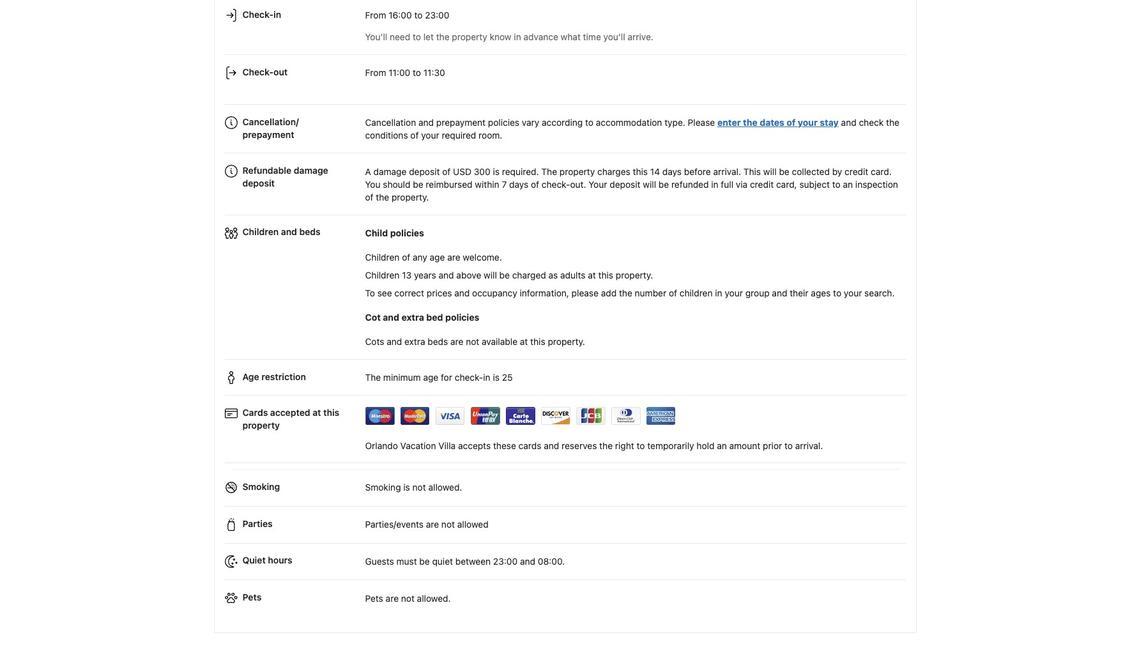 Task type: locate. For each thing, give the bounding box(es) containing it.
check- up cancellation/
[[243, 66, 274, 77]]

not up "parties/events are not allowed"
[[413, 482, 426, 493]]

0 vertical spatial the
[[542, 166, 557, 177]]

1 horizontal spatial deposit
[[409, 166, 440, 177]]

0 vertical spatial beds
[[299, 226, 321, 237]]

from
[[365, 10, 386, 20], [365, 67, 386, 78]]

not down the must
[[401, 593, 415, 604]]

age right any
[[430, 252, 445, 263]]

deposit inside refundable damage deposit
[[243, 178, 275, 189]]

1 horizontal spatial pets
[[365, 593, 383, 604]]

reimbursed
[[426, 179, 473, 190]]

1 check- from the top
[[243, 9, 274, 20]]

parties/events are not allowed
[[365, 519, 489, 530]]

inspection
[[856, 179, 899, 190]]

extra for beds
[[405, 336, 425, 347]]

0 vertical spatial days
[[663, 166, 682, 177]]

smoking for smoking
[[243, 481, 280, 492]]

children down child
[[365, 252, 400, 263]]

0 horizontal spatial prepayment
[[243, 129, 294, 140]]

the
[[542, 166, 557, 177], [365, 372, 381, 383]]

to see correct prices and occupancy information, please add the number of children in your group and their ages to your search.
[[365, 288, 895, 298]]

0 horizontal spatial the
[[365, 372, 381, 383]]

1 horizontal spatial beds
[[428, 336, 448, 347]]

0 horizontal spatial deposit
[[243, 178, 275, 189]]

at right "accepted"
[[313, 407, 321, 418]]

1 vertical spatial check-
[[455, 372, 483, 383]]

extra down cot and extra bed policies
[[405, 336, 425, 347]]

to left let
[[413, 31, 421, 42]]

1 horizontal spatial arrival.
[[796, 440, 823, 451]]

age restriction
[[243, 371, 306, 382]]

to right prior
[[785, 440, 793, 451]]

11:30
[[424, 67, 445, 78]]

23:00 right between
[[493, 556, 518, 567]]

property up 'out.'
[[560, 166, 595, 177]]

stay
[[820, 117, 839, 128]]

1 vertical spatial property
[[560, 166, 595, 177]]

days down 'required.'
[[509, 179, 529, 190]]

1 horizontal spatial an
[[843, 179, 853, 190]]

1 horizontal spatial property
[[452, 31, 488, 42]]

smoking up parties
[[243, 481, 280, 492]]

1 vertical spatial an
[[717, 440, 727, 451]]

at
[[588, 270, 596, 281], [520, 336, 528, 347], [313, 407, 321, 418]]

is inside a damage deposit of usd 300 is required. the property charges this 14 days before arrival. this will be collected by credit card. you should be reimbursed within 7 days of check-out. your deposit will be refunded in full via credit card, subject to an inspection of the property.
[[493, 166, 500, 177]]

0 vertical spatial extra
[[402, 312, 424, 323]]

and right cards
[[544, 440, 559, 451]]

an
[[843, 179, 853, 190], [717, 440, 727, 451]]

prepayment inside the cancellation/ prepayment
[[243, 129, 294, 140]]

1 vertical spatial policies
[[390, 227, 424, 238]]

maestro image
[[365, 407, 395, 425]]

this right available
[[531, 336, 546, 347]]

is right the 300
[[493, 166, 500, 177]]

prepayment up required
[[436, 117, 486, 128]]

unionpay credit card image
[[471, 407, 500, 425]]

are
[[448, 252, 461, 263], [451, 336, 464, 347], [426, 519, 439, 530], [386, 593, 399, 604]]

0 horizontal spatial will
[[484, 270, 497, 281]]

children down refundable damage deposit
[[243, 226, 279, 237]]

2 vertical spatial property
[[243, 420, 280, 431]]

from for from 11:00 to 11:30
[[365, 67, 386, 78]]

1 horizontal spatial the
[[542, 166, 557, 177]]

the inside a damage deposit of usd 300 is required. the property charges this 14 days before arrival. this will be collected by credit card. you should be reimbursed within 7 days of check-out. your deposit will be refunded in full via credit card, subject to an inspection of the property.
[[542, 166, 557, 177]]

out.
[[570, 179, 586, 190]]

allowed. down quiet
[[417, 593, 451, 604]]

property
[[452, 31, 488, 42], [560, 166, 595, 177], [243, 420, 280, 431]]

this
[[633, 166, 648, 177], [599, 270, 614, 281], [531, 336, 546, 347], [324, 407, 340, 418]]

quiet
[[243, 555, 266, 566]]

damage for a
[[374, 166, 407, 177]]

extra for bed
[[402, 312, 424, 323]]

1 horizontal spatial property.
[[548, 336, 585, 347]]

arrival. up full
[[714, 166, 741, 177]]

damage for refundable
[[294, 165, 328, 176]]

from up "you'll"
[[365, 10, 386, 20]]

the minimum age for check-in is 25
[[365, 372, 513, 383]]

the right check
[[887, 117, 900, 128]]

check- for out
[[243, 66, 274, 77]]

2 vertical spatial will
[[484, 270, 497, 281]]

the left "right"
[[600, 440, 613, 451]]

check- up check-out
[[243, 9, 274, 20]]

2 horizontal spatial property
[[560, 166, 595, 177]]

1 vertical spatial property.
[[616, 270, 653, 281]]

08:00.
[[538, 556, 565, 567]]

23:00 up let
[[425, 10, 450, 20]]

amount
[[730, 440, 761, 451]]

of down cancellation
[[411, 130, 419, 141]]

0 horizontal spatial beds
[[299, 226, 321, 237]]

the left minimum
[[365, 372, 381, 383]]

1 vertical spatial 23:00
[[493, 556, 518, 567]]

your left required
[[421, 130, 440, 141]]

property inside a damage deposit of usd 300 is required. the property charges this 14 days before arrival. this will be collected by credit card. you should be reimbursed within 7 days of check-out. your deposit will be refunded in full via credit card, subject to an inspection of the property.
[[560, 166, 595, 177]]

this inside a damage deposit of usd 300 is required. the property charges this 14 days before arrival. this will be collected by credit card. you should be reimbursed within 7 days of check-out. your deposit will be refunded in full via credit card, subject to an inspection of the property.
[[633, 166, 648, 177]]

0 horizontal spatial pets
[[243, 592, 262, 603]]

cards
[[243, 407, 268, 418]]

damage inside refundable damage deposit
[[294, 165, 328, 176]]

0 vertical spatial property.
[[392, 192, 429, 202]]

and right stay
[[842, 117, 857, 128]]

0 vertical spatial children
[[243, 226, 279, 237]]

check
[[859, 117, 884, 128]]

0 vertical spatial arrival.
[[714, 166, 741, 177]]

cots and extra beds are not available at this property.
[[365, 336, 585, 347]]

0 vertical spatial an
[[843, 179, 853, 190]]

2 vertical spatial children
[[365, 270, 400, 281]]

policies up cots and extra beds are not available at this property.
[[446, 312, 480, 323]]

0 horizontal spatial property.
[[392, 192, 429, 202]]

property.
[[392, 192, 429, 202], [616, 270, 653, 281], [548, 336, 585, 347]]

0 vertical spatial will
[[764, 166, 777, 177]]

1 horizontal spatial damage
[[374, 166, 407, 177]]

property. up to see correct prices and occupancy information, please add the number of children in your group and their ages to your search.
[[616, 270, 653, 281]]

of left any
[[402, 252, 411, 263]]

children for children 13 years and above will be charged as adults at this property.
[[365, 270, 400, 281]]

1 vertical spatial check-
[[243, 66, 274, 77]]

1 vertical spatial at
[[520, 336, 528, 347]]

beds down refundable damage deposit
[[299, 226, 321, 237]]

and left 08:00.
[[520, 556, 536, 567]]

2 vertical spatial at
[[313, 407, 321, 418]]

property down cards
[[243, 420, 280, 431]]

2 horizontal spatial will
[[764, 166, 777, 177]]

accommodation
[[596, 117, 662, 128]]

policies
[[488, 117, 520, 128], [390, 227, 424, 238], [446, 312, 480, 323]]

age left for
[[423, 372, 439, 383]]

above
[[457, 270, 482, 281]]

0 vertical spatial is
[[493, 166, 500, 177]]

extra left "bed"
[[402, 312, 424, 323]]

property. down should
[[392, 192, 429, 202]]

let
[[424, 31, 434, 42]]

an left inspection
[[843, 179, 853, 190]]

allowed. up "parties/events are not allowed"
[[429, 482, 462, 493]]

2 vertical spatial property.
[[548, 336, 585, 347]]

check-
[[243, 9, 274, 20], [243, 66, 274, 77]]

policies up any
[[390, 227, 424, 238]]

policies up room.
[[488, 117, 520, 128]]

not left allowed
[[442, 519, 455, 530]]

these
[[493, 440, 516, 451]]

and up prices
[[439, 270, 454, 281]]

jcb image
[[576, 407, 606, 425]]

1 vertical spatial from
[[365, 67, 386, 78]]

2 horizontal spatial property.
[[616, 270, 653, 281]]

a damage deposit of usd 300 is required. the property charges this 14 days before arrival. this will be collected by credit card. you should be reimbursed within 7 days of check-out. your deposit will be refunded in full via credit card, subject to an inspection of the property.
[[365, 166, 899, 202]]

0 horizontal spatial damage
[[294, 165, 328, 176]]

will
[[764, 166, 777, 177], [643, 179, 657, 190], [484, 270, 497, 281]]

1 horizontal spatial 23:00
[[493, 556, 518, 567]]

of
[[787, 117, 796, 128], [411, 130, 419, 141], [442, 166, 451, 177], [531, 179, 540, 190], [365, 192, 374, 202], [402, 252, 411, 263], [669, 288, 678, 298]]

pets down quiet
[[243, 592, 262, 603]]

2 horizontal spatial policies
[[488, 117, 520, 128]]

13
[[402, 270, 412, 281]]

not
[[466, 336, 480, 347], [413, 482, 426, 493], [442, 519, 455, 530], [401, 593, 415, 604]]

0 vertical spatial allowed.
[[429, 482, 462, 493]]

please
[[688, 117, 715, 128]]

check-in
[[243, 9, 281, 20]]

deposit down refundable
[[243, 178, 275, 189]]

0 horizontal spatial at
[[313, 407, 321, 418]]

required
[[442, 130, 476, 141]]

for
[[441, 372, 453, 383]]

0 vertical spatial property
[[452, 31, 488, 42]]

mastercard image
[[400, 407, 430, 425]]

not for parties/events are not allowed
[[442, 519, 455, 530]]

prior
[[763, 440, 783, 451]]

restriction
[[262, 371, 306, 382]]

0 horizontal spatial 23:00
[[425, 10, 450, 20]]

and inside and check the conditions of your required room.
[[842, 117, 857, 128]]

visa image
[[436, 407, 465, 425]]

this
[[744, 166, 761, 177]]

1 horizontal spatial days
[[663, 166, 682, 177]]

be
[[779, 166, 790, 177], [413, 179, 424, 190], [659, 179, 669, 190], [500, 270, 510, 281], [420, 556, 430, 567]]

in up the "out" at top
[[274, 9, 281, 20]]

2 vertical spatial is
[[404, 482, 410, 493]]

will right this
[[764, 166, 777, 177]]

1 horizontal spatial will
[[643, 179, 657, 190]]

what
[[561, 31, 581, 42]]

deposit up 'reimbursed'
[[409, 166, 440, 177]]

orlando
[[365, 440, 398, 451]]

prepayment down cancellation/
[[243, 129, 294, 140]]

0 horizontal spatial arrival.
[[714, 166, 741, 177]]

1 horizontal spatial credit
[[845, 166, 869, 177]]

is up parties/events
[[404, 482, 410, 493]]

0 horizontal spatial days
[[509, 179, 529, 190]]

an inside a damage deposit of usd 300 is required. the property charges this 14 days before arrival. this will be collected by credit card. you should be reimbursed within 7 days of check-out. your deposit will be refunded in full via credit card, subject to an inspection of the property.
[[843, 179, 853, 190]]

prepayment
[[436, 117, 486, 128], [243, 129, 294, 140]]

accepted payment methods and conditions element
[[225, 401, 906, 430]]

credit right by
[[845, 166, 869, 177]]

the right 'required.'
[[542, 166, 557, 177]]

temporarily
[[648, 440, 695, 451]]

in left 25
[[483, 372, 491, 383]]

0 vertical spatial from
[[365, 10, 386, 20]]

card.
[[871, 166, 892, 177]]

will down 14
[[643, 179, 657, 190]]

1 vertical spatial prepayment
[[243, 129, 294, 140]]

property left know
[[452, 31, 488, 42]]

0 vertical spatial check-
[[243, 9, 274, 20]]

11:00
[[389, 67, 411, 78]]

via
[[736, 179, 748, 190]]

of inside and check the conditions of your required room.
[[411, 130, 419, 141]]

check- inside a damage deposit of usd 300 is required. the property charges this 14 days before arrival. this will be collected by credit card. you should be reimbursed within 7 days of check-out. your deposit will be refunded in full via credit card, subject to an inspection of the property.
[[542, 179, 570, 190]]

property. inside a damage deposit of usd 300 is required. the property charges this 14 days before arrival. this will be collected by credit card. you should be reimbursed within 7 days of check-out. your deposit will be refunded in full via credit card, subject to an inspection of the property.
[[392, 192, 429, 202]]

2 check- from the top
[[243, 66, 274, 77]]

1 vertical spatial days
[[509, 179, 529, 190]]

of down you
[[365, 192, 374, 202]]

the down you
[[376, 192, 389, 202]]

cots
[[365, 336, 384, 347]]

1 horizontal spatial at
[[520, 336, 528, 347]]

from for from 16:00 to 23:00
[[365, 10, 386, 20]]

from left 11:00
[[365, 67, 386, 78]]

cards
[[519, 440, 542, 451]]

1 horizontal spatial smoking
[[365, 482, 401, 493]]

to left 11:30
[[413, 67, 421, 78]]

villa
[[439, 440, 456, 451]]

1 vertical spatial the
[[365, 372, 381, 383]]

and left the their
[[772, 288, 788, 298]]

dates
[[760, 117, 785, 128]]

is left 25
[[493, 372, 500, 383]]

type.
[[665, 117, 686, 128]]

cancellation
[[365, 117, 416, 128]]

damage right refundable
[[294, 165, 328, 176]]

full
[[721, 179, 734, 190]]

1 vertical spatial will
[[643, 179, 657, 190]]

your inside and check the conditions of your required room.
[[421, 130, 440, 141]]

according
[[542, 117, 583, 128]]

adults
[[561, 270, 586, 281]]

their
[[790, 288, 809, 298]]

2 from from the top
[[365, 67, 386, 78]]

deposit down charges
[[610, 179, 641, 190]]

1 vertical spatial is
[[493, 372, 500, 383]]

child policies
[[365, 227, 424, 238]]

to
[[415, 10, 423, 20], [413, 31, 421, 42], [413, 67, 421, 78], [586, 117, 594, 128], [833, 179, 841, 190], [834, 288, 842, 298], [637, 440, 645, 451], [785, 440, 793, 451]]

smoking up parties/events
[[365, 482, 401, 493]]

0 horizontal spatial property
[[243, 420, 280, 431]]

vacation
[[401, 440, 436, 451]]

your left group
[[725, 288, 743, 298]]

0 vertical spatial policies
[[488, 117, 520, 128]]

not left available
[[466, 336, 480, 347]]

1 horizontal spatial check-
[[542, 179, 570, 190]]

within
[[475, 179, 500, 190]]

0 vertical spatial at
[[588, 270, 596, 281]]

beds
[[299, 226, 321, 237], [428, 336, 448, 347]]

0 vertical spatial prepayment
[[436, 117, 486, 128]]

will up occupancy
[[484, 270, 497, 281]]

1 vertical spatial children
[[365, 252, 400, 263]]

and
[[419, 117, 434, 128], [842, 117, 857, 128], [281, 226, 297, 237], [439, 270, 454, 281], [455, 288, 470, 298], [772, 288, 788, 298], [383, 312, 400, 323], [387, 336, 402, 347], [544, 440, 559, 451], [520, 556, 536, 567]]

2 vertical spatial policies
[[446, 312, 480, 323]]

days right 14
[[663, 166, 682, 177]]

be up occupancy
[[500, 270, 510, 281]]

2 horizontal spatial at
[[588, 270, 596, 281]]

pets down guests
[[365, 593, 383, 604]]

to inside a damage deposit of usd 300 is required. the property charges this 14 days before arrival. this will be collected by credit card. you should be reimbursed within 7 days of check-out. your deposit will be refunded in full via credit card, subject to an inspection of the property.
[[833, 179, 841, 190]]

beds down "bed"
[[428, 336, 448, 347]]

1 vertical spatial age
[[423, 372, 439, 383]]

0 vertical spatial check-
[[542, 179, 570, 190]]

in
[[274, 9, 281, 20], [514, 31, 521, 42], [712, 179, 719, 190], [715, 288, 723, 298], [483, 372, 491, 383]]

check-
[[542, 179, 570, 190], [455, 372, 483, 383]]

7
[[502, 179, 507, 190]]

damage up should
[[374, 166, 407, 177]]

damage inside a damage deposit of usd 300 is required. the property charges this 14 days before arrival. this will be collected by credit card. you should be reimbursed within 7 days of check-out. your deposit will be refunded in full via credit card, subject to an inspection of the property.
[[374, 166, 407, 177]]

is for 25
[[493, 372, 500, 383]]

0 horizontal spatial smoking
[[243, 481, 280, 492]]

in right children
[[715, 288, 723, 298]]

1 vertical spatial extra
[[405, 336, 425, 347]]

number
[[635, 288, 667, 298]]

1 horizontal spatial prepayment
[[436, 117, 486, 128]]

the inside and check the conditions of your required room.
[[887, 117, 900, 128]]

are up for
[[451, 336, 464, 347]]

1 vertical spatial credit
[[750, 179, 774, 190]]

1 vertical spatial allowed.
[[417, 593, 451, 604]]

damage
[[294, 165, 328, 176], [374, 166, 407, 177]]

2 horizontal spatial deposit
[[610, 179, 641, 190]]

0 vertical spatial 23:00
[[425, 10, 450, 20]]

credit down this
[[750, 179, 774, 190]]

quiet
[[432, 556, 453, 567]]

to down by
[[833, 179, 841, 190]]

0 vertical spatial credit
[[845, 166, 869, 177]]

1 from from the top
[[365, 10, 386, 20]]

guests
[[365, 556, 394, 567]]

at right the "adults"
[[588, 270, 596, 281]]



Task type: vqa. For each thing, say whether or not it's contained in the screenshot.
Refundable's 'damage'
yes



Task type: describe. For each thing, give the bounding box(es) containing it.
information,
[[520, 288, 569, 298]]

not for pets are not allowed.
[[401, 593, 415, 604]]

of down 'required.'
[[531, 179, 540, 190]]

of right dates
[[787, 117, 796, 128]]

cot
[[365, 312, 381, 323]]

and right the cots
[[387, 336, 402, 347]]

cancellation/
[[243, 116, 299, 127]]

should
[[383, 179, 411, 190]]

a
[[365, 166, 371, 177]]

room.
[[479, 130, 503, 141]]

american express image
[[647, 407, 676, 425]]

bed
[[427, 312, 443, 323]]

0 horizontal spatial credit
[[750, 179, 774, 190]]

cancellation/ prepayment
[[243, 116, 299, 140]]

25
[[502, 372, 513, 383]]

of right number
[[669, 288, 678, 298]]

0 vertical spatial age
[[430, 252, 445, 263]]

and right "cot"
[[383, 312, 400, 323]]

to right according
[[586, 117, 594, 128]]

children of any age are welcome.
[[365, 252, 502, 263]]

prices
[[427, 288, 452, 298]]

years
[[414, 270, 436, 281]]

arrival. inside a damage deposit of usd 300 is required. the property charges this 14 days before arrival. this will be collected by credit card. you should be reimbursed within 7 days of check-out. your deposit will be refunded in full via credit card, subject to an inspection of the property.
[[714, 166, 741, 177]]

any
[[413, 252, 428, 263]]

your left search.
[[844, 288, 863, 298]]

usd
[[453, 166, 472, 177]]

children for children and beds
[[243, 226, 279, 237]]

in inside a damage deposit of usd 300 is required. the property charges this 14 days before arrival. this will be collected by credit card. you should be reimbursed within 7 days of check-out. your deposit will be refunded in full via credit card, subject to an inspection of the property.
[[712, 179, 719, 190]]

are down guests
[[386, 593, 399, 604]]

as
[[549, 270, 558, 281]]

of up 'reimbursed'
[[442, 166, 451, 177]]

you'll need to let the property know in advance what time you'll arrive.
[[365, 31, 654, 42]]

be down 14
[[659, 179, 669, 190]]

the right add
[[619, 288, 633, 298]]

check- for in
[[243, 9, 274, 20]]

pets for pets are not allowed.
[[365, 593, 383, 604]]

must
[[397, 556, 417, 567]]

the right enter
[[743, 117, 758, 128]]

children and beds
[[243, 226, 321, 237]]

is for required.
[[493, 166, 500, 177]]

smoking for smoking is not allowed.
[[365, 482, 401, 493]]

orlando vacation villa accepts these cards and reserves the right to temporarily hold an amount prior to arrival.
[[365, 440, 823, 451]]

0 horizontal spatial policies
[[390, 227, 424, 238]]

welcome.
[[463, 252, 502, 263]]

see
[[378, 288, 392, 298]]

pets are not allowed.
[[365, 593, 451, 604]]

are right parties/events
[[426, 519, 439, 530]]

discover image
[[541, 407, 570, 425]]

charged
[[512, 270, 546, 281]]

at inside cards accepted at this property
[[313, 407, 321, 418]]

and right cancellation
[[419, 117, 434, 128]]

available
[[482, 336, 518, 347]]

in right know
[[514, 31, 521, 42]]

and down refundable damage deposit
[[281, 226, 297, 237]]

the right let
[[436, 31, 450, 42]]

need
[[390, 31, 411, 42]]

time
[[583, 31, 601, 42]]

pets for pets
[[243, 592, 262, 603]]

16:00
[[389, 10, 412, 20]]

0 horizontal spatial an
[[717, 440, 727, 451]]

parties/events
[[365, 519, 424, 530]]

allowed
[[458, 519, 489, 530]]

your
[[589, 179, 608, 190]]

know
[[490, 31, 512, 42]]

guests must be quiet between 23:00 and 08:00.
[[365, 556, 565, 567]]

14
[[651, 166, 660, 177]]

deposit for refundable
[[243, 178, 275, 189]]

before
[[684, 166, 711, 177]]

children 13 years and above will be charged as adults at this property.
[[365, 270, 653, 281]]

quiet hours
[[243, 555, 293, 566]]

vary
[[522, 117, 540, 128]]

search.
[[865, 288, 895, 298]]

children
[[680, 288, 713, 298]]

refundable
[[243, 165, 292, 176]]

you'll
[[604, 31, 626, 42]]

hold
[[697, 440, 715, 451]]

to right the 16:00
[[415, 10, 423, 20]]

accepted
[[270, 407, 310, 418]]

property inside cards accepted at this property
[[243, 420, 280, 431]]

enter the dates of your stay link
[[718, 117, 839, 128]]

and check the conditions of your required room.
[[365, 117, 900, 141]]

this up add
[[599, 270, 614, 281]]

between
[[456, 556, 491, 567]]

deposit for a
[[409, 166, 440, 177]]

children for children of any age are welcome.
[[365, 252, 400, 263]]

charges
[[598, 166, 631, 177]]

to right ages
[[834, 288, 842, 298]]

0 horizontal spatial check-
[[455, 372, 483, 383]]

card,
[[777, 179, 797, 190]]

to
[[365, 288, 375, 298]]

1 vertical spatial beds
[[428, 336, 448, 347]]

and down above at the top left of the page
[[455, 288, 470, 298]]

your left stay
[[798, 117, 818, 128]]

1 horizontal spatial policies
[[446, 312, 480, 323]]

be right the must
[[420, 556, 430, 567]]

cot and extra bed policies
[[365, 312, 480, 323]]

are up above at the top left of the page
[[448, 252, 461, 263]]

refundable damage deposit
[[243, 165, 328, 189]]

accepts
[[458, 440, 491, 451]]

correct
[[395, 288, 425, 298]]

age
[[243, 371, 259, 382]]

be up the card,
[[779, 166, 790, 177]]

you'll
[[365, 31, 388, 42]]

allowed. for smoking is not allowed.
[[429, 482, 462, 493]]

not for smoking is not allowed.
[[413, 482, 426, 493]]

this inside cards accepted at this property
[[324, 407, 340, 418]]

diners club image
[[611, 407, 641, 425]]

300
[[474, 166, 491, 177]]

the inside a damage deposit of usd 300 is required. the property charges this 14 days before arrival. this will be collected by credit card. you should be reimbursed within 7 days of check-out. your deposit will be refunded in full via credit card, subject to an inspection of the property.
[[376, 192, 389, 202]]

add
[[601, 288, 617, 298]]

allowed. for pets are not allowed.
[[417, 593, 451, 604]]

smoking is not allowed.
[[365, 482, 462, 493]]

carte blanche image
[[506, 407, 535, 425]]

to right "right"
[[637, 440, 645, 451]]

by
[[833, 166, 843, 177]]

1 vertical spatial arrival.
[[796, 440, 823, 451]]

from 16:00 to 23:00
[[365, 10, 450, 20]]

refunded
[[672, 179, 709, 190]]

enter
[[718, 117, 741, 128]]

group
[[746, 288, 770, 298]]

required.
[[502, 166, 539, 177]]

be right should
[[413, 179, 424, 190]]

right
[[615, 440, 635, 451]]



